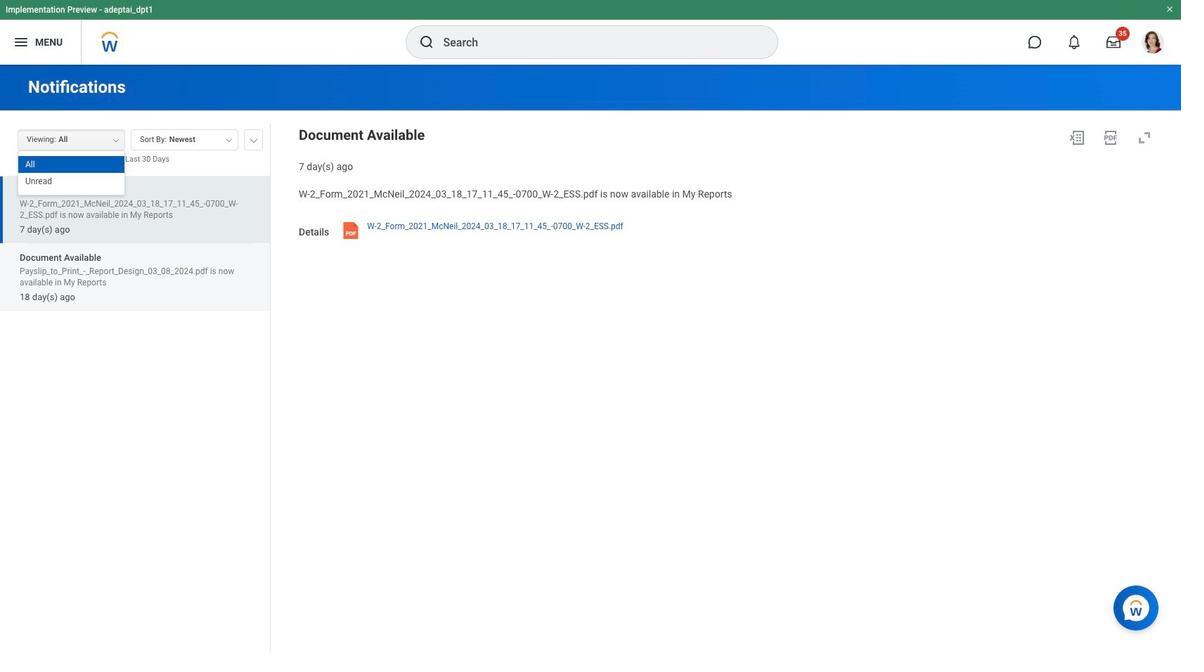 Task type: describe. For each thing, give the bounding box(es) containing it.
close environment banner image
[[1166, 5, 1174, 13]]

more image
[[250, 136, 258, 143]]

justify image
[[13, 34, 30, 51]]

inbox large image
[[1107, 35, 1121, 49]]

fullscreen image
[[1136, 129, 1153, 146]]

export to excel image
[[1069, 129, 1086, 146]]



Task type: locate. For each thing, give the bounding box(es) containing it.
Search Workday  search field
[[443, 27, 748, 58]]

main content
[[0, 65, 1181, 653]]

profile logan mcneil image
[[1142, 31, 1164, 56]]

notifications large image
[[1067, 35, 1081, 49]]

tab panel
[[0, 123, 270, 653]]

viewing list box
[[18, 156, 124, 190]]

view printable version (pdf) image
[[1103, 129, 1119, 146]]

inbox items list box
[[0, 176, 270, 653]]

region
[[299, 124, 1159, 173]]

banner
[[0, 0, 1181, 65]]

search image
[[418, 34, 435, 51]]



Task type: vqa. For each thing, say whether or not it's contained in the screenshot.
Inbox Items list box
yes



